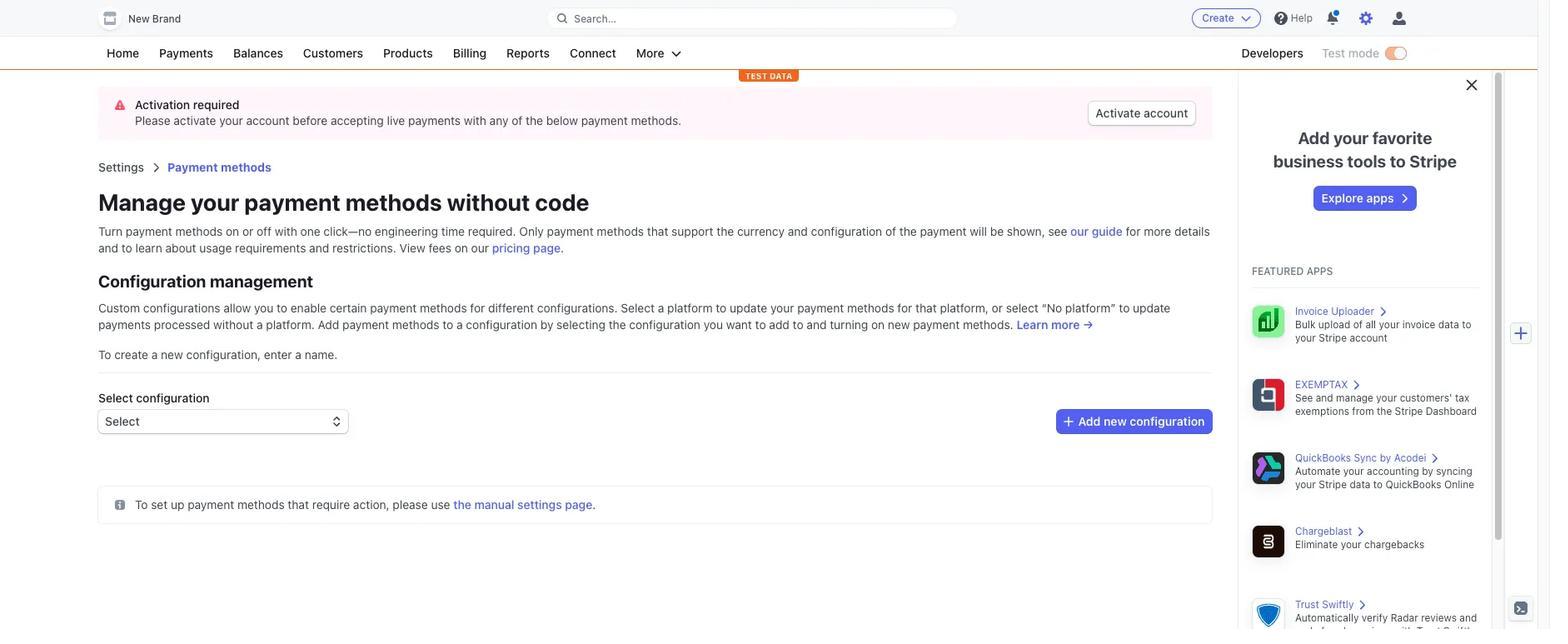 Task type: locate. For each thing, give the bounding box(es) containing it.
time
[[442, 224, 465, 238]]

to set up payment methods that require action, please use the manual settings page .
[[135, 497, 596, 512]]

help
[[1291, 12, 1313, 24]]

. right settings
[[593, 497, 596, 512]]

of inside bulk upload of all your invoice data to your stripe account
[[1354, 318, 1363, 331]]

stripe down automate at the right bottom of the page
[[1319, 478, 1347, 491]]

chargeblast
[[1296, 525, 1353, 537]]

1 vertical spatial you
[[704, 317, 723, 332]]

the right the 'selecting' in the left bottom of the page
[[609, 317, 626, 332]]

account inside button
[[1144, 106, 1189, 120]]

add inside add your favorite business tools to stripe
[[1299, 128, 1330, 147]]

stripe inside bulk upload of all your invoice data to your stripe account
[[1319, 332, 1347, 344]]

to left "add"
[[755, 317, 766, 332]]

0 horizontal spatial quickbooks
[[1296, 452, 1352, 464]]

add inside button
[[1079, 414, 1101, 428]]

1 horizontal spatial new
[[888, 317, 910, 332]]

0 vertical spatial swiftly
[[1323, 598, 1354, 611]]

requirements
[[235, 241, 306, 255]]

update up want in the left of the page
[[730, 301, 768, 315]]

2 vertical spatial with
[[1395, 625, 1414, 629]]

1 horizontal spatial by
[[1381, 452, 1392, 464]]

to left set
[[135, 497, 148, 512]]

your down required
[[219, 113, 243, 127]]

payment up turning
[[798, 301, 844, 315]]

payments right the live
[[408, 113, 461, 127]]

your down bulk
[[1296, 332, 1317, 344]]

add new configuration
[[1079, 414, 1205, 428]]

0 horizontal spatial of
[[512, 113, 523, 127]]

0 vertical spatial trust
[[1296, 598, 1320, 611]]

1 vertical spatial without
[[213, 317, 254, 332]]

0 vertical spatial .
[[561, 241, 564, 255]]

for left different
[[470, 301, 485, 315]]

with inside the activation required please activate your account before accepting live payments with any of the below payment methods.
[[464, 113, 487, 127]]

0 vertical spatial you
[[254, 301, 274, 315]]

2 horizontal spatial of
[[1354, 318, 1363, 331]]

1 vertical spatial swiftly
[[1444, 625, 1476, 629]]

that left platform, on the right
[[916, 301, 937, 315]]

or left select
[[992, 301, 1003, 315]]

2 vertical spatial on
[[872, 317, 885, 332]]

1 horizontal spatial on
[[455, 241, 468, 255]]

more
[[637, 46, 665, 60]]

2 horizontal spatial that
[[916, 301, 937, 315]]

more down "no on the right of the page
[[1052, 317, 1080, 332]]

0 vertical spatial more
[[1144, 224, 1172, 238]]

svg image
[[115, 100, 125, 110], [115, 500, 125, 510]]

1 horizontal spatial to
[[135, 497, 148, 512]]

payments down custom
[[98, 317, 151, 332]]

verify
[[1362, 612, 1389, 624]]

0 vertical spatial our
[[1071, 224, 1089, 238]]

automatically
[[1296, 612, 1359, 624]]

0 vertical spatial select
[[621, 301, 655, 315]]

on right turning
[[872, 317, 885, 332]]

payment down certain
[[343, 317, 389, 332]]

account left before
[[246, 113, 290, 127]]

0 horizontal spatial update
[[730, 301, 768, 315]]

only
[[519, 224, 544, 238]]

configuration
[[811, 224, 883, 238], [466, 317, 537, 332], [629, 317, 701, 332], [136, 391, 210, 405], [1130, 414, 1205, 428]]

quickbooks
[[1296, 452, 1352, 464], [1386, 478, 1442, 491]]

before
[[293, 113, 328, 127]]

on up usage
[[226, 224, 239, 238]]

support
[[672, 224, 714, 238]]

payments inside custom configurations allow you to enable certain payment methods for different configurations. select a platform to update your payment methods for that platform, or select "no platform" to update payments processed without a platform. add payment methods to a configuration by selecting the configuration you want to add to and turning on new payment methods.
[[98, 317, 151, 332]]

1 vertical spatial that
[[916, 301, 937, 315]]

favorite
[[1373, 128, 1433, 147]]

1 vertical spatial more
[[1052, 317, 1080, 332]]

1 vertical spatial quickbooks
[[1386, 478, 1442, 491]]

select for select configuration
[[98, 391, 133, 405]]

customers'
[[1400, 392, 1453, 404]]

trust up "early"
[[1296, 598, 1320, 611]]

1 vertical spatial on
[[455, 241, 468, 255]]

that inside custom configurations allow you to enable certain payment methods for different configurations. select a platform to update your payment methods for that platform, or select "no platform" to update payments processed without a platform. add payment methods to a configuration by selecting the configuration you want to add to and turning on new payment methods.
[[916, 301, 937, 315]]

2 vertical spatial by
[[1423, 465, 1434, 477]]

to inside automate your accounting by syncing your stripe data to quickbooks online
[[1374, 478, 1383, 491]]

that
[[647, 224, 669, 238], [916, 301, 937, 315], [288, 497, 309, 512]]

0 horizontal spatial .
[[561, 241, 564, 255]]

1 horizontal spatial or
[[992, 301, 1003, 315]]

see
[[1296, 392, 1314, 404]]

for
[[1126, 224, 1141, 238], [470, 301, 485, 315], [898, 301, 913, 315]]

account down all
[[1350, 332, 1388, 344]]

invoice uploader
[[1296, 305, 1375, 317]]

0 horizontal spatial without
[[213, 317, 254, 332]]

you
[[254, 301, 274, 315], [704, 317, 723, 332]]

0 horizontal spatial swiftly
[[1323, 598, 1354, 611]]

name.
[[305, 347, 338, 362]]

0 vertical spatial add
[[1299, 128, 1330, 147]]

the
[[526, 113, 543, 127], [717, 224, 734, 238], [900, 224, 917, 238], [609, 317, 626, 332], [1377, 405, 1393, 417], [454, 497, 471, 512]]

accounting
[[1367, 465, 1420, 477]]

you right allow
[[254, 301, 274, 315]]

our
[[1071, 224, 1089, 238], [471, 241, 489, 255]]

new inside custom configurations allow you to enable certain payment methods for different configurations. select a platform to update your payment methods for that platform, or select "no platform" to update payments processed without a platform. add payment methods to a configuration by selecting the configuration you want to add to and turning on new payment methods.
[[888, 317, 910, 332]]

0 horizontal spatial new
[[161, 347, 183, 362]]

payments inside the activation required please activate your account before accepting live payments with any of the below payment methods.
[[408, 113, 461, 127]]

to inside bulk upload of all your invoice data to your stripe account
[[1463, 318, 1472, 331]]

chargebacks
[[1365, 538, 1425, 551]]

with right off
[[275, 224, 297, 238]]

your up tools
[[1334, 128, 1369, 147]]

payment up learn
[[126, 224, 172, 238]]

0 vertical spatial quickbooks
[[1296, 452, 1352, 464]]

activate
[[1096, 106, 1141, 120]]

to inside add your favorite business tools to stripe
[[1390, 152, 1406, 171]]

page right settings
[[565, 497, 593, 512]]

1 horizontal spatial without
[[447, 188, 530, 216]]

and
[[788, 224, 808, 238], [98, 241, 118, 255], [309, 241, 329, 255], [807, 317, 827, 332], [1316, 392, 1334, 404], [1460, 612, 1478, 624]]

swiftly
[[1323, 598, 1354, 611], [1444, 625, 1476, 629]]

to for to create a new configuration, enter a name.
[[98, 347, 111, 362]]

1 vertical spatial select
[[98, 391, 133, 405]]

0 horizontal spatial our
[[471, 241, 489, 255]]

0 horizontal spatial account
[[246, 113, 290, 127]]

2 horizontal spatial with
[[1395, 625, 1414, 629]]

acodei
[[1395, 452, 1427, 464]]

your up "add"
[[771, 301, 795, 315]]

reports
[[507, 46, 550, 60]]

methods. inside custom configurations allow you to enable certain payment methods for different configurations. select a platform to update your payment methods for that platform, or select "no platform" to update payments processed without a platform. add payment methods to a configuration by selecting the configuration you want to add to and turning on new payment methods.
[[963, 317, 1014, 332]]

1 horizontal spatial methods.
[[963, 317, 1014, 332]]

stripe inside add your favorite business tools to stripe
[[1410, 152, 1458, 171]]

platform
[[668, 301, 713, 315]]

our inside for more details and to learn about usage requirements and restrictions. view fees on our
[[471, 241, 489, 255]]

your down automate at the right bottom of the page
[[1296, 478, 1317, 491]]

0 horizontal spatial by
[[541, 317, 554, 332]]

the right 'from'
[[1377, 405, 1393, 417]]

learn
[[1017, 317, 1049, 332]]

custom configurations allow you to enable certain payment methods for different configurations. select a platform to update your payment methods for that platform, or select "no platform" to update payments processed without a platform. add payment methods to a configuration by selecting the configuration you want to add to and turning on new payment methods.
[[98, 301, 1171, 332]]

without down allow
[[213, 317, 254, 332]]

more left "details"
[[1144, 224, 1172, 238]]

turn
[[98, 224, 123, 238]]

about
[[165, 241, 196, 255]]

svg image left set
[[115, 500, 125, 510]]

that left support at the left of the page
[[647, 224, 669, 238]]

1 vertical spatial our
[[471, 241, 489, 255]]

1 horizontal spatial update
[[1133, 301, 1171, 315]]

stripe down the 'upload'
[[1319, 332, 1347, 344]]

your inside see and manage your customers' tax exemptions from the stripe dashboard
[[1377, 392, 1398, 404]]

0 vertical spatial payments
[[408, 113, 461, 127]]

with left any
[[464, 113, 487, 127]]

tools
[[1348, 152, 1387, 171]]

enter
[[264, 347, 292, 362]]

the left below
[[526, 113, 543, 127]]

configuration
[[98, 272, 206, 291]]

0 horizontal spatial more
[[1052, 317, 1080, 332]]

reports link
[[498, 43, 558, 63]]

trust down reviews
[[1417, 625, 1441, 629]]

with down 'radar'
[[1395, 625, 1414, 629]]

2 vertical spatial that
[[288, 497, 309, 512]]

1 vertical spatial trust
[[1417, 625, 1441, 629]]

explore
[[1322, 191, 1364, 205]]

add for add your favorite business tools to stripe
[[1299, 128, 1330, 147]]

activate account
[[1096, 106, 1189, 120]]

use
[[431, 497, 450, 512]]

for left platform, on the right
[[898, 301, 913, 315]]

0 vertical spatial to
[[98, 347, 111, 362]]

that left require
[[288, 497, 309, 512]]

eliminate
[[1296, 538, 1339, 551]]

. down code
[[561, 241, 564, 255]]

stripe inside see and manage your customers' tax exemptions from the stripe dashboard
[[1395, 405, 1424, 417]]

payment right up
[[188, 497, 234, 512]]

reviews
[[1422, 612, 1457, 624]]

update right the 'platform"'
[[1133, 301, 1171, 315]]

of
[[512, 113, 523, 127], [886, 224, 897, 238], [1354, 318, 1363, 331]]

platform"
[[1066, 301, 1116, 315]]

to for to set up payment methods that require action, please use the manual settings page .
[[135, 497, 148, 512]]

1 vertical spatial payments
[[98, 317, 151, 332]]

by
[[541, 317, 554, 332], [1381, 452, 1392, 464], [1423, 465, 1434, 477]]

0 horizontal spatial with
[[275, 224, 297, 238]]

all
[[1366, 318, 1377, 331]]

1 horizontal spatial with
[[464, 113, 487, 127]]

1 vertical spatial add
[[318, 317, 339, 332]]

dashboard
[[1426, 405, 1478, 417]]

0 horizontal spatial page
[[533, 241, 561, 255]]

on inside custom configurations allow you to enable certain payment methods for different configurations. select a platform to update your payment methods for that platform, or select "no platform" to update payments processed without a platform. add payment methods to a configuration by selecting the configuration you want to add to and turning on new payment methods.
[[872, 317, 885, 332]]

to right invoice
[[1463, 318, 1472, 331]]

1 vertical spatial page
[[565, 497, 593, 512]]

connect
[[570, 46, 617, 60]]

billing
[[453, 46, 487, 60]]

select down "create" at left bottom
[[98, 391, 133, 405]]

payment right below
[[581, 113, 628, 127]]

0 vertical spatial of
[[512, 113, 523, 127]]

1 horizontal spatial page
[[565, 497, 593, 512]]

account inside bulk upload of all your invoice data to your stripe account
[[1350, 332, 1388, 344]]

below
[[546, 113, 578, 127]]

activate
[[174, 113, 216, 127]]

1 horizontal spatial our
[[1071, 224, 1089, 238]]

quickbooks up automate at the right bottom of the page
[[1296, 452, 1352, 464]]

trust swiftly image
[[1252, 598, 1286, 629]]

1 vertical spatial by
[[1381, 452, 1392, 464]]

1 horizontal spatial payments
[[408, 113, 461, 127]]

1 horizontal spatial quickbooks
[[1386, 478, 1442, 491]]

to left "create" at left bottom
[[98, 347, 111, 362]]

allow
[[224, 301, 251, 315]]

stripe down the favorite
[[1410, 152, 1458, 171]]

your inside add your favorite business tools to stripe
[[1334, 128, 1369, 147]]

your
[[219, 113, 243, 127], [1334, 128, 1369, 147], [191, 188, 240, 216], [771, 301, 795, 315], [1380, 318, 1400, 331], [1296, 332, 1317, 344], [1377, 392, 1398, 404], [1344, 465, 1365, 477], [1296, 478, 1317, 491], [1341, 538, 1362, 551]]

page down only
[[533, 241, 561, 255]]

1 horizontal spatial swiftly
[[1444, 625, 1476, 629]]

a
[[658, 301, 664, 315], [257, 317, 263, 332], [457, 317, 463, 332], [152, 347, 158, 362], [295, 347, 302, 362]]

2 vertical spatial add
[[1079, 414, 1101, 428]]

quickbooks down accounting
[[1386, 478, 1442, 491]]

0 vertical spatial svg image
[[115, 100, 125, 110]]

methods. down platform, on the right
[[963, 317, 1014, 332]]

2 update from the left
[[1133, 301, 1171, 315]]

settings
[[98, 160, 144, 174]]

your right manage
[[1377, 392, 1398, 404]]

data
[[1439, 318, 1460, 331], [1350, 478, 1371, 491]]

0 horizontal spatial for
[[470, 301, 485, 315]]

2 vertical spatial select
[[105, 414, 140, 428]]

2 horizontal spatial new
[[1104, 414, 1127, 428]]

0 horizontal spatial or
[[242, 224, 254, 238]]

help button
[[1268, 5, 1320, 32]]

by up accounting
[[1381, 452, 1392, 464]]

explore apps
[[1322, 191, 1395, 205]]

selecting
[[557, 317, 606, 332]]

more inside for more details and to learn about usage requirements and restrictions. view fees on our
[[1144, 224, 1172, 238]]

1 update from the left
[[730, 301, 768, 315]]

brand
[[152, 12, 181, 25]]

1 vertical spatial to
[[135, 497, 148, 512]]

automate your accounting by syncing your stripe data to quickbooks online
[[1296, 465, 1475, 491]]

to
[[98, 347, 111, 362], [135, 497, 148, 512]]

update
[[730, 301, 768, 315], [1133, 301, 1171, 315]]

to up want in the left of the page
[[716, 301, 727, 315]]

customers
[[303, 46, 363, 60]]

engineering
[[375, 224, 438, 238]]

select left platform
[[621, 301, 655, 315]]

1 horizontal spatial add
[[1079, 414, 1101, 428]]

to down accounting
[[1374, 478, 1383, 491]]

you left want in the left of the page
[[704, 317, 723, 332]]

payment methods
[[168, 160, 272, 174]]

0 horizontal spatial on
[[226, 224, 239, 238]]

without up required.
[[447, 188, 530, 216]]

required
[[193, 97, 239, 112]]

1 horizontal spatial that
[[647, 224, 669, 238]]

0 horizontal spatial methods.
[[631, 113, 682, 127]]

1 horizontal spatial trust
[[1417, 625, 1441, 629]]

1 vertical spatial data
[[1350, 478, 1371, 491]]

0 horizontal spatial to
[[98, 347, 111, 362]]

swiftly inside automatically verify radar reviews and early fraud warnings with trust swiftly
[[1444, 625, 1476, 629]]

data right invoice
[[1439, 318, 1460, 331]]

methods up turning
[[847, 301, 895, 315]]

please
[[135, 113, 170, 127]]

0 vertical spatial by
[[541, 317, 554, 332]]

to
[[1390, 152, 1406, 171], [122, 241, 132, 255], [277, 301, 288, 315], [716, 301, 727, 315], [1119, 301, 1130, 315], [443, 317, 454, 332], [755, 317, 766, 332], [793, 317, 804, 332], [1463, 318, 1472, 331], [1374, 478, 1383, 491]]

1 horizontal spatial data
[[1439, 318, 1460, 331]]

and right reviews
[[1460, 612, 1478, 624]]

configuration management
[[98, 272, 313, 291]]

2 horizontal spatial add
[[1299, 128, 1330, 147]]

or left off
[[242, 224, 254, 238]]

1 horizontal spatial more
[[1144, 224, 1172, 238]]

swiftly up automatically
[[1323, 598, 1354, 611]]

on down time
[[455, 241, 468, 255]]

add for add new configuration
[[1079, 414, 1101, 428]]

or inside custom configurations allow you to enable certain payment methods for different configurations. select a platform to update your payment methods for that platform, or select "no platform" to update payments processed without a platform. add payment methods to a configuration by selecting the configuration you want to add to and turning on new payment methods.
[[992, 301, 1003, 315]]

1 vertical spatial svg image
[[115, 500, 125, 510]]

and right currency
[[788, 224, 808, 238]]

1 horizontal spatial account
[[1144, 106, 1189, 120]]

sync
[[1354, 452, 1378, 464]]

by down acodei
[[1423, 465, 1434, 477]]

apps
[[1367, 191, 1395, 205]]

our down required.
[[471, 241, 489, 255]]

our right see
[[1071, 224, 1089, 238]]

automate
[[1296, 465, 1341, 477]]

to down the favorite
[[1390, 152, 1406, 171]]

the inside see and manage your customers' tax exemptions from the stripe dashboard
[[1377, 405, 1393, 417]]

by left the 'selecting' in the left bottom of the page
[[541, 317, 554, 332]]

invoice
[[1403, 318, 1436, 331]]

select inside the select dropdown button
[[105, 414, 140, 428]]

1 horizontal spatial you
[[704, 317, 723, 332]]

and left turning
[[807, 317, 827, 332]]

1 horizontal spatial .
[[593, 497, 596, 512]]

0 vertical spatial data
[[1439, 318, 1460, 331]]

0 horizontal spatial data
[[1350, 478, 1371, 491]]

home link
[[98, 43, 148, 63]]

0 horizontal spatial add
[[318, 317, 339, 332]]

your right all
[[1380, 318, 1400, 331]]

0 vertical spatial new
[[888, 317, 910, 332]]

2 horizontal spatial for
[[1126, 224, 1141, 238]]

methods. down more 'button'
[[631, 113, 682, 127]]

svg image left activation
[[115, 100, 125, 110]]

your inside custom configurations allow you to enable certain payment methods for different configurations. select a platform to update your payment methods for that platform, or select "no platform" to update payments processed without a platform. add payment methods to a configuration by selecting the configuration you want to add to and turning on new payment methods.
[[771, 301, 795, 315]]

to left learn
[[122, 241, 132, 255]]

1 vertical spatial methods.
[[963, 317, 1014, 332]]

live
[[387, 113, 405, 127]]

pricing page link
[[492, 241, 561, 255]]

manage
[[98, 188, 186, 216]]

online
[[1445, 478, 1475, 491]]

payment
[[581, 113, 628, 127], [244, 188, 341, 216], [126, 224, 172, 238], [547, 224, 594, 238], [920, 224, 967, 238], [370, 301, 417, 315], [798, 301, 844, 315], [343, 317, 389, 332], [914, 317, 960, 332], [188, 497, 234, 512]]

account right activate
[[1144, 106, 1189, 120]]

0 horizontal spatial you
[[254, 301, 274, 315]]

swiftly down reviews
[[1444, 625, 1476, 629]]

with inside automatically verify radar reviews and early fraud warnings with trust swiftly
[[1395, 625, 1414, 629]]

2 horizontal spatial on
[[872, 317, 885, 332]]

2 horizontal spatial account
[[1350, 332, 1388, 344]]

configurations.
[[537, 301, 618, 315]]

1 vertical spatial or
[[992, 301, 1003, 315]]



Task type: describe. For each thing, give the bounding box(es) containing it.
add your favorite business tools to stripe
[[1274, 128, 1458, 171]]

activation required please activate your account before accepting live payments with any of the below payment methods.
[[135, 97, 682, 127]]

any
[[490, 113, 509, 127]]

configuration inside button
[[1130, 414, 1205, 428]]

customers link
[[295, 43, 372, 63]]

eliminate your chargebacks
[[1296, 538, 1425, 551]]

currency
[[737, 224, 785, 238]]

and inside custom configurations allow you to enable certain payment methods for different configurations. select a platform to update your payment methods for that platform, or select "no platform" to update payments processed without a platform. add payment methods to a configuration by selecting the configuration you want to add to and turning on new payment methods.
[[807, 317, 827, 332]]

and down the 'turn'
[[98, 241, 118, 255]]

data inside bulk upload of all your invoice data to your stripe account
[[1439, 318, 1460, 331]]

developers link
[[1234, 43, 1312, 63]]

select button
[[98, 410, 348, 433]]

0 horizontal spatial trust
[[1296, 598, 1320, 611]]

"no
[[1042, 301, 1063, 315]]

0 vertical spatial on
[[226, 224, 239, 238]]

tax
[[1456, 392, 1470, 404]]

radar
[[1391, 612, 1419, 624]]

methods right payment
[[221, 160, 272, 174]]

to right "add"
[[793, 317, 804, 332]]

developers
[[1242, 46, 1304, 60]]

bulk
[[1296, 318, 1316, 331]]

products link
[[375, 43, 441, 63]]

learn more → link
[[1017, 317, 1094, 332]]

want
[[726, 317, 752, 332]]

methods down view
[[392, 317, 440, 332]]

payment left the will
[[920, 224, 967, 238]]

and inside see and manage your customers' tax exemptions from the stripe dashboard
[[1316, 392, 1334, 404]]

by inside custom configurations allow you to enable certain payment methods for different configurations. select a platform to update your payment methods for that platform, or select "no platform" to update payments processed without a platform. add payment methods to a configuration by selecting the configuration you want to add to and turning on new payment methods.
[[541, 317, 554, 332]]

select configuration
[[98, 391, 210, 405]]

automatically verify radar reviews and early fraud warnings with trust swiftly
[[1296, 612, 1478, 629]]

payments
[[159, 46, 213, 60]]

your down chargeblast
[[1341, 538, 1362, 551]]

1 vertical spatial of
[[886, 224, 897, 238]]

new
[[128, 12, 150, 25]]

trust inside automatically verify radar reviews and early fraud warnings with trust swiftly
[[1417, 625, 1441, 629]]

1 vertical spatial new
[[161, 347, 183, 362]]

add
[[769, 317, 790, 332]]

payment inside the activation required please activate your account before accepting live payments with any of the below payment methods.
[[581, 113, 628, 127]]

quickbooks sync by acodei
[[1296, 452, 1427, 464]]

the inside the activation required please activate your account before accepting live payments with any of the below payment methods.
[[526, 113, 543, 127]]

manage
[[1337, 392, 1374, 404]]

see
[[1049, 224, 1068, 238]]

balances
[[233, 46, 283, 60]]

0 vertical spatial that
[[647, 224, 669, 238]]

stripe inside automate your accounting by syncing your stripe data to quickbooks online
[[1319, 478, 1347, 491]]

shown,
[[1007, 224, 1046, 238]]

payment up one
[[244, 188, 341, 216]]

→
[[1083, 317, 1094, 332]]

methods left support at the left of the page
[[597, 224, 644, 238]]

data inside automate your accounting by syncing your stripe data to quickbooks online
[[1350, 478, 1371, 491]]

early
[[1296, 625, 1319, 629]]

one
[[300, 224, 320, 238]]

explore apps link
[[1315, 187, 1416, 210]]

payment right certain
[[370, 301, 417, 315]]

without inside custom configurations allow you to enable certain payment methods for different configurations. select a platform to update your payment methods for that platform, or select "no platform" to update payments processed without a platform. add payment methods to a configuration by selecting the configuration you want to add to and turning on new payment methods.
[[213, 317, 254, 332]]

Search… text field
[[548, 8, 957, 29]]

to down fees
[[443, 317, 454, 332]]

new inside button
[[1104, 414, 1127, 428]]

guide
[[1092, 224, 1123, 238]]

1 svg image from the top
[[115, 100, 125, 110]]

methods left require
[[237, 497, 285, 512]]

to inside for more details and to learn about usage requirements and restrictions. view fees on our
[[122, 241, 132, 255]]

see and manage your customers' tax exemptions from the stripe dashboard
[[1296, 392, 1478, 417]]

to right the 'platform"'
[[1119, 301, 1130, 315]]

click—no
[[324, 224, 372, 238]]

payment
[[168, 160, 218, 174]]

more for →
[[1052, 317, 1080, 332]]

methods up usage
[[175, 224, 223, 238]]

your down the quickbooks sync by acodei
[[1344, 465, 1365, 477]]

the left the will
[[900, 224, 917, 238]]

0 vertical spatial without
[[447, 188, 530, 216]]

add inside custom configurations allow you to enable certain payment methods for different configurations. select a platform to update your payment methods for that platform, or select "no platform" to update payments processed without a platform. add payment methods to a configuration by selecting the configuration you want to add to and turning on new payment methods.
[[318, 317, 339, 332]]

our guide link
[[1071, 224, 1123, 238]]

test data
[[745, 71, 793, 81]]

1 vertical spatial .
[[593, 497, 596, 512]]

invoice uploader image
[[1252, 305, 1286, 338]]

select inside custom configurations allow you to enable certain payment methods for different configurations. select a platform to update your payment methods for that platform, or select "no platform" to update payments processed without a platform. add payment methods to a configuration by selecting the configuration you want to add to and turning on new payment methods.
[[621, 301, 655, 315]]

turn payment methods on or off with one click—no engineering time required. only payment methods that support the currency and configuration of the payment will be shown, see our guide
[[98, 224, 1123, 238]]

be
[[991, 224, 1004, 238]]

the right support at the left of the page
[[717, 224, 734, 238]]

processed
[[154, 317, 210, 332]]

for inside for more details and to learn about usage requirements and restrictions. view fees on our
[[1126, 224, 1141, 238]]

methods down fees
[[420, 301, 467, 315]]

select for select
[[105, 414, 140, 428]]

of inside the activation required please activate your account before accepting live payments with any of the below payment methods.
[[512, 113, 523, 127]]

home
[[107, 46, 139, 60]]

your inside the activation required please activate your account before accepting live payments with any of the below payment methods.
[[219, 113, 243, 127]]

by inside automate your accounting by syncing your stripe data to quickbooks online
[[1423, 465, 1434, 477]]

Search… search field
[[548, 8, 957, 29]]

test
[[745, 71, 768, 81]]

different
[[488, 301, 534, 315]]

0 vertical spatial page
[[533, 241, 561, 255]]

the right use
[[454, 497, 471, 512]]

on inside for more details and to learn about usage requirements and restrictions. view fees on our
[[455, 241, 468, 255]]

and down one
[[309, 241, 329, 255]]

view
[[400, 241, 426, 255]]

turning
[[830, 317, 868, 332]]

fees
[[429, 241, 452, 255]]

payment down platform, on the right
[[914, 317, 960, 332]]

add new configuration button
[[1057, 410, 1212, 433]]

quickbooks sync by acodei image
[[1252, 452, 1286, 485]]

1 horizontal spatial for
[[898, 301, 913, 315]]

certain
[[330, 301, 367, 315]]

methods up engineering
[[346, 188, 442, 216]]

more button
[[628, 43, 690, 63]]

uploader
[[1332, 305, 1375, 317]]

the inside custom configurations allow you to enable certain payment methods for different configurations. select a platform to update your payment methods for that platform, or select "no platform" to update payments processed without a platform. add payment methods to a configuration by selecting the configuration you want to add to and turning on new payment methods.
[[609, 317, 626, 332]]

billing link
[[445, 43, 495, 63]]

enable
[[291, 301, 327, 315]]

invoice
[[1296, 305, 1329, 317]]

exemptax image
[[1252, 378, 1286, 412]]

from
[[1353, 405, 1375, 417]]

0 vertical spatial or
[[242, 224, 254, 238]]

and inside automatically verify radar reviews and early fraud warnings with trust swiftly
[[1460, 612, 1478, 624]]

custom
[[98, 301, 140, 315]]

more for details
[[1144, 224, 1172, 238]]

0 horizontal spatial that
[[288, 497, 309, 512]]

payment down code
[[547, 224, 594, 238]]

apps
[[1307, 265, 1334, 277]]

payments link
[[151, 43, 222, 63]]

business
[[1274, 152, 1344, 171]]

test
[[1322, 46, 1346, 60]]

quickbooks inside automate your accounting by syncing your stripe data to quickbooks online
[[1386, 478, 1442, 491]]

set
[[151, 497, 168, 512]]

your down "payment methods"
[[191, 188, 240, 216]]

account inside the activation required please activate your account before accepting live payments with any of the below payment methods.
[[246, 113, 290, 127]]

new brand
[[128, 12, 181, 25]]

will
[[970, 224, 987, 238]]

syncing
[[1437, 465, 1473, 477]]

to up platform.
[[277, 301, 288, 315]]

1 vertical spatial with
[[275, 224, 297, 238]]

chargeblast image
[[1252, 525, 1286, 558]]

trust swiftly
[[1296, 598, 1354, 611]]

create
[[1203, 12, 1235, 24]]

platform.
[[266, 317, 315, 332]]

create
[[114, 347, 148, 362]]

pricing page .
[[492, 241, 564, 255]]

select
[[1006, 301, 1039, 315]]

settings
[[518, 497, 562, 512]]

data
[[770, 71, 793, 81]]

pricing
[[492, 241, 530, 255]]

methods. inside the activation required please activate your account before accepting live payments with any of the below payment methods.
[[631, 113, 682, 127]]

for more details and to learn about usage requirements and restrictions. view fees on our
[[98, 224, 1211, 255]]

2 svg image from the top
[[115, 500, 125, 510]]



Task type: vqa. For each thing, say whether or not it's contained in the screenshot.


